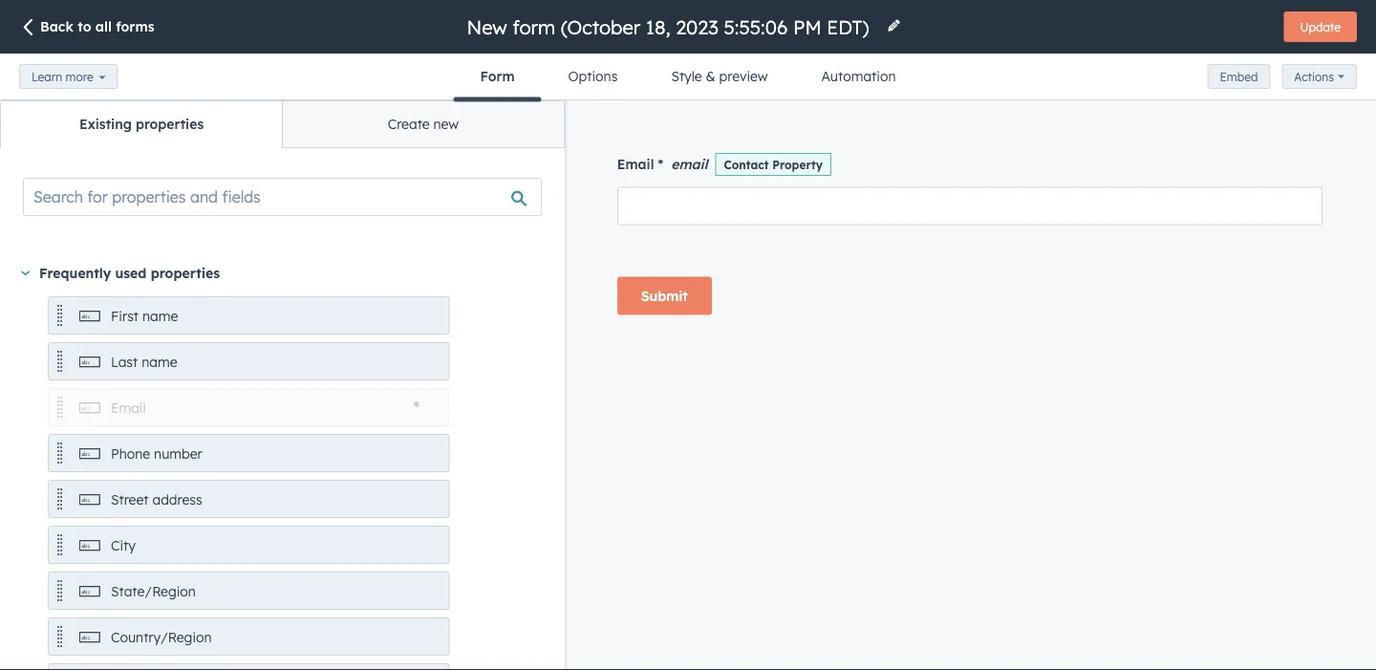 Task type: describe. For each thing, give the bounding box(es) containing it.
all
[[95, 18, 112, 35]]

update
[[1301, 20, 1341, 34]]

back
[[40, 18, 74, 35]]

automation
[[822, 68, 896, 85]]

none field inside page section element
[[465, 14, 875, 40]]

used
[[115, 265, 147, 282]]

first name
[[111, 308, 178, 325]]

update button
[[1284, 11, 1358, 42]]

existing properties
[[79, 116, 204, 132]]

form button
[[454, 54, 542, 102]]

city
[[111, 537, 136, 554]]

style & preview
[[672, 68, 768, 85]]

automation button
[[795, 54, 923, 99]]

learn more
[[32, 69, 93, 84]]

phone number
[[111, 446, 203, 462]]

&
[[706, 68, 716, 85]]

options
[[568, 68, 618, 85]]

learn more button
[[19, 64, 118, 89]]

embed
[[1220, 69, 1259, 84]]

number
[[154, 446, 203, 462]]

caret image
[[21, 271, 30, 276]]

phone
[[111, 446, 150, 462]]

frequently
[[39, 265, 111, 282]]

properties inside button
[[136, 116, 204, 132]]

navigation containing existing properties
[[0, 100, 565, 148]]

learn
[[32, 69, 62, 84]]

actions
[[1295, 69, 1335, 84]]

frequently used properties
[[39, 265, 220, 282]]

create
[[388, 116, 430, 132]]

state/region
[[111, 583, 196, 600]]

back to all forms
[[40, 18, 155, 35]]

more
[[65, 69, 93, 84]]

embed button
[[1208, 64, 1271, 89]]

frequently used properties button
[[21, 262, 542, 285]]



Task type: locate. For each thing, give the bounding box(es) containing it.
None field
[[465, 14, 875, 40]]

name right first
[[142, 308, 178, 325]]

navigation inside page section element
[[454, 54, 923, 102]]

last name
[[111, 354, 177, 370]]

to
[[78, 18, 91, 35]]

back to all forms link
[[19, 17, 155, 39]]

new
[[434, 116, 459, 132]]

first
[[111, 308, 139, 325]]

properties
[[136, 116, 204, 132], [151, 265, 220, 282]]

0 vertical spatial name
[[142, 308, 178, 325]]

2 name from the top
[[142, 354, 177, 370]]

navigation
[[454, 54, 923, 102], [0, 100, 565, 148]]

country/region
[[111, 629, 212, 646]]

style & preview button
[[645, 54, 795, 99]]

create new button
[[282, 101, 564, 147]]

existing properties button
[[1, 101, 282, 147]]

name for last name
[[142, 354, 177, 370]]

0 vertical spatial properties
[[136, 116, 204, 132]]

1 vertical spatial properties
[[151, 265, 220, 282]]

name
[[142, 308, 178, 325], [142, 354, 177, 370]]

name for first name
[[142, 308, 178, 325]]

options button
[[542, 54, 645, 99]]

create new
[[388, 116, 459, 132]]

actions button
[[1282, 64, 1358, 89]]

last
[[111, 354, 138, 370]]

search properties search field
[[23, 178, 542, 216]]

forms
[[116, 18, 155, 35]]

navigation containing form
[[454, 54, 923, 102]]

page section element
[[0, 0, 1377, 102]]

properties right the existing
[[136, 116, 204, 132]]

address
[[152, 491, 202, 508]]

street address
[[111, 491, 202, 508]]

1 name from the top
[[142, 308, 178, 325]]

form
[[480, 68, 515, 85]]

1 vertical spatial name
[[142, 354, 177, 370]]

preview
[[719, 68, 768, 85]]

street
[[111, 491, 149, 508]]

style
[[672, 68, 702, 85]]

properties right used
[[151, 265, 220, 282]]

name right last
[[142, 354, 177, 370]]

existing
[[79, 116, 132, 132]]

properties inside dropdown button
[[151, 265, 220, 282]]



Task type: vqa. For each thing, say whether or not it's contained in the screenshot.
Learn more
yes



